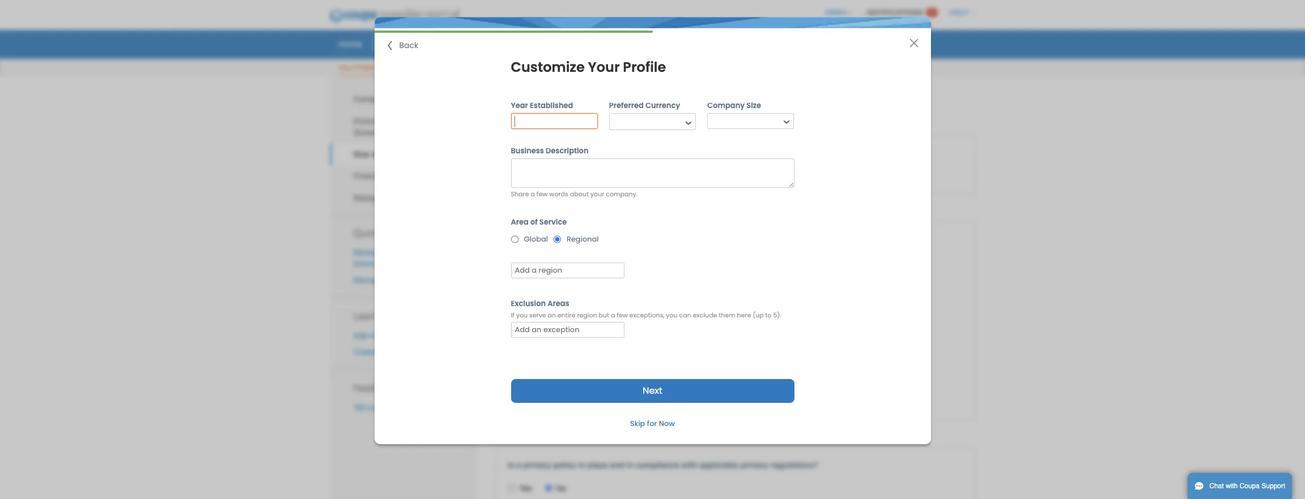Task type: vqa. For each thing, say whether or not it's contained in the screenshot.
background
yes



Task type: describe. For each thing, give the bounding box(es) containing it.
create
[[353, 348, 377, 357]]

share a few words about your company.
[[511, 190, 638, 199]]

company size
[[707, 100, 761, 111]]

them
[[719, 311, 735, 320]]

learning center
[[353, 309, 425, 323]]

financial performance link
[[330, 165, 478, 187]]

year
[[511, 100, 528, 111]]

progress bar inside customize your profile dialog
[[374, 31, 653, 33]]

2 vertical spatial to
[[878, 328, 885, 337]]

is for is a risk management program in place to assess risk across the company?
[[508, 148, 514, 157]]

more
[[370, 331, 388, 341]]

employees
[[653, 328, 694, 337]]

a inside exclusion areas if you serve an entire region but a few exceptions, you can exclude them here (up to 5).
[[611, 311, 615, 320]]

global
[[524, 234, 548, 245]]

information
[[353, 259, 393, 268]]

is a change management policy in place?
[[508, 374, 664, 383]]

your inside dialog
[[588, 58, 620, 77]]

2 yes from the top
[[519, 305, 532, 314]]

quick
[[353, 226, 379, 239]]

Preferred Currency text field
[[610, 114, 681, 129]]

Add a region text field
[[512, 263, 623, 278]]

1 vertical spatial across
[[644, 235, 669, 244]]

a for is a risk management program in place to assess risk across the company?
[[517, 148, 521, 157]]

1 vertical spatial policy
[[604, 374, 627, 383]]

0 vertical spatial to
[[657, 148, 664, 157]]

& right ratings
[[382, 194, 388, 203]]

premium
[[454, 63, 483, 72]]

are
[[508, 328, 521, 337]]

Business Description text field
[[511, 159, 794, 188]]

next button
[[511, 380, 794, 403]]

service
[[539, 217, 567, 228]]

chat with coupa support
[[1209, 483, 1285, 491]]

few inside exclusion areas if you serve an entire region but a few exceptions, you can exclude them here (up to 5).
[[617, 311, 628, 320]]

now
[[659, 419, 675, 429]]

program
[[591, 148, 623, 157]]

& down governance
[[372, 150, 378, 159]]

but
[[599, 311, 609, 320]]

share
[[511, 190, 529, 199]]

close image
[[909, 39, 918, 48]]

diversity
[[406, 128, 437, 137]]

no for of
[[556, 258, 566, 267]]

ratings
[[353, 194, 380, 203]]

Add an exception text field
[[512, 323, 623, 338]]

quick links
[[353, 226, 404, 239]]

exclusion areas group
[[505, 299, 800, 343]]

links
[[381, 226, 404, 239]]

Regional radio
[[554, 232, 561, 247]]

(up
[[753, 311, 764, 320]]

think
[[412, 404, 429, 413]]

exclusion
[[511, 299, 546, 309]]

manage for manage payment information
[[353, 248, 382, 257]]

back
[[399, 40, 418, 51]]

a for create a discoverable profile
[[379, 348, 384, 357]]

setup link
[[896, 35, 934, 52]]

profile link
[[372, 35, 412, 52]]

size
[[746, 100, 761, 111]]

to inside exclusion areas if you serve an entire region but a few exceptions, you can exclude them here (up to 5).
[[765, 311, 772, 320]]

Global radio
[[511, 232, 518, 247]]

and for in
[[610, 461, 624, 470]]

tell us what you think button
[[353, 403, 429, 414]]

back button
[[388, 40, 418, 52]]

what
[[378, 404, 395, 413]]

contractors
[[713, 328, 756, 337]]

company for company size
[[707, 100, 745, 111]]

is for is a code of conduct policy in place across the company?
[[508, 235, 514, 244]]

1 horizontal spatial compliance
[[546, 88, 629, 107]]

2 vertical spatial policy
[[553, 461, 576, 470]]

2 privacy from the left
[[741, 461, 768, 470]]

exceptions,
[[629, 311, 664, 320]]

are
[[804, 328, 816, 337]]

manage legal entities
[[353, 276, 428, 285]]

1 vertical spatial company?
[[685, 235, 725, 244]]

add
[[353, 331, 367, 341]]

5).
[[773, 311, 781, 320]]

yes for code
[[519, 258, 532, 267]]

entities
[[403, 276, 428, 285]]

words
[[549, 190, 568, 199]]

0 horizontal spatial with
[[681, 461, 697, 470]]

1 vertical spatial compliance
[[380, 150, 425, 159]]

governance
[[353, 128, 397, 137]]

checks
[[571, 328, 598, 337]]

2 vertical spatial risk
[[353, 150, 370, 159]]

2 risk from the left
[[695, 148, 709, 157]]

company profile link
[[330, 88, 478, 110]]

you for areas
[[516, 311, 528, 320]]

of inside option group
[[530, 217, 538, 228]]

company profile
[[353, 95, 412, 104]]

management for policy
[[553, 374, 602, 383]]

data?
[[887, 328, 909, 337]]

assess
[[666, 148, 693, 157]]

financial
[[353, 172, 385, 181]]

Company Size text field
[[708, 114, 779, 129]]

regional
[[567, 234, 599, 245]]

create a discoverable profile link
[[353, 348, 454, 357]]

entire
[[558, 311, 575, 320]]

business
[[511, 146, 544, 156]]

home link
[[331, 35, 369, 52]]

is a code of conduct policy in place across the company?
[[508, 235, 725, 244]]

skip for now button
[[621, 415, 684, 433]]

us
[[367, 404, 376, 413]]

1 horizontal spatial of
[[544, 235, 551, 244]]

your
[[590, 190, 604, 199]]

customize your profile
[[511, 58, 666, 77]]

place?
[[639, 374, 664, 383]]

established
[[530, 100, 573, 111]]

no for policy
[[556, 484, 566, 493]]

about
[[570, 190, 589, 199]]

customize
[[511, 58, 585, 77]]

conduct
[[554, 235, 584, 244]]

0 horizontal spatial risk & compliance
[[353, 150, 425, 159]]

description
[[546, 146, 589, 156]]

premium support link
[[453, 61, 511, 76]]

company.
[[606, 190, 638, 199]]

on
[[641, 328, 651, 337]]

ratings & references link
[[330, 187, 478, 209]]

setup
[[903, 38, 926, 49]]

1 privacy from the left
[[523, 461, 551, 470]]

currency
[[645, 100, 680, 111]]

center
[[395, 309, 425, 323]]



Task type: locate. For each thing, give the bounding box(es) containing it.
and left compliance
[[610, 461, 624, 470]]

profile down the home
[[355, 63, 376, 72]]

compliance
[[546, 88, 629, 107], [380, 150, 425, 159]]

to left "assess"
[[657, 148, 664, 157]]

references
[[390, 194, 431, 203]]

exclude
[[693, 311, 717, 320]]

to
[[657, 148, 664, 157], [765, 311, 772, 320], [878, 328, 885, 337]]

2 no from the top
[[556, 305, 566, 314]]

with right chat
[[1226, 483, 1238, 491]]

tell us what you think
[[353, 404, 429, 413]]

2 is from the top
[[508, 235, 514, 244]]

for
[[647, 419, 657, 429]]

2 manage from the top
[[353, 276, 382, 285]]

is a privacy policy in place and in compliance with applicable privacy regulations?
[[508, 461, 818, 470]]

1 horizontal spatial support
[[1262, 483, 1285, 491]]

premium support
[[454, 63, 511, 72]]

risk right "assess"
[[695, 148, 709, 157]]

risk & compliance up financial performance
[[353, 150, 425, 159]]

areas
[[548, 299, 569, 309]]

a for share a few words about your company.
[[531, 190, 535, 199]]

chat with coupa support button
[[1188, 474, 1292, 500]]

your down home link
[[338, 63, 353, 72]]

1 horizontal spatial privacy
[[741, 461, 768, 470]]

customize your profile dialog
[[374, 17, 931, 445]]

in
[[625, 148, 632, 157], [612, 235, 619, 244], [629, 374, 637, 383], [578, 461, 585, 470], [626, 461, 633, 470]]

1 vertical spatial support
[[1262, 483, 1285, 491]]

0 vertical spatial risk & compliance
[[495, 88, 629, 107]]

before
[[759, 328, 783, 337]]

0 horizontal spatial few
[[537, 190, 548, 199]]

risk management
[[495, 120, 563, 130]]

profile up environmental, social, governance & diversity link
[[389, 95, 412, 104]]

legal
[[384, 276, 401, 285]]

0 horizontal spatial support
[[485, 63, 511, 72]]

1 horizontal spatial across
[[711, 148, 737, 157]]

your up preferred
[[588, 58, 620, 77]]

profile down coupa supplier portal image
[[379, 38, 405, 49]]

and
[[696, 328, 711, 337], [610, 461, 624, 470]]

profile up 'preferred currency'
[[623, 58, 666, 77]]

performed
[[600, 328, 639, 337]]

manage inside manage payment information
[[353, 248, 382, 257]]

if
[[511, 311, 514, 320]]

2 horizontal spatial you
[[666, 311, 678, 320]]

financial performance
[[353, 172, 433, 181]]

compliance
[[636, 461, 679, 470]]

1 vertical spatial and
[[610, 461, 624, 470]]

& right year
[[531, 88, 541, 107]]

risk & compliance link
[[330, 144, 478, 165]]

company up environmental,
[[353, 95, 387, 104]]

is for is a change management policy in place?
[[508, 374, 514, 383]]

you left think
[[397, 404, 410, 413]]

1 vertical spatial with
[[1226, 483, 1238, 491]]

1 vertical spatial risk
[[495, 120, 512, 130]]

coupa
[[1240, 483, 1260, 491]]

3 is from the top
[[508, 374, 514, 383]]

and for contractors
[[696, 328, 711, 337]]

risk up 'financial'
[[353, 150, 370, 159]]

1 vertical spatial risk & compliance
[[353, 150, 425, 159]]

1 vertical spatial to
[[765, 311, 772, 320]]

3 no from the top
[[556, 398, 566, 407]]

1 horizontal spatial risk
[[695, 148, 709, 157]]

0 vertical spatial the
[[739, 148, 751, 157]]

0 horizontal spatial risk
[[523, 148, 537, 157]]

risk down risk management
[[523, 148, 537, 157]]

manage for manage legal entities
[[353, 276, 382, 285]]

0 vertical spatial of
[[530, 217, 538, 228]]

1 horizontal spatial with
[[1226, 483, 1238, 491]]

management
[[514, 120, 563, 130]]

0 vertical spatial with
[[681, 461, 697, 470]]

1 horizontal spatial risk & compliance
[[495, 88, 629, 107]]

few up the performed
[[617, 311, 628, 320]]

1 horizontal spatial and
[[696, 328, 711, 337]]

chat
[[1209, 483, 1224, 491]]

1 vertical spatial management
[[553, 374, 602, 383]]

& left diversity
[[399, 128, 404, 137]]

0 vertical spatial and
[[696, 328, 711, 337]]

0 vertical spatial compliance
[[546, 88, 629, 107]]

1 is from the top
[[508, 148, 514, 157]]

environmental,
[[353, 117, 406, 126]]

your profile link
[[337, 61, 376, 76]]

feedback
[[353, 382, 396, 395]]

you right if
[[516, 311, 528, 320]]

1 horizontal spatial the
[[739, 148, 751, 157]]

company
[[353, 95, 387, 104], [707, 100, 745, 111]]

0 horizontal spatial across
[[644, 235, 669, 244]]

discoverable
[[386, 348, 431, 357]]

risk down year
[[495, 120, 512, 130]]

support inside button
[[1262, 483, 1285, 491]]

risk up risk management
[[495, 88, 526, 107]]

0 horizontal spatial privacy
[[523, 461, 551, 470]]

skip for now
[[630, 419, 675, 429]]

1 no from the top
[[556, 258, 566, 267]]

environmental, social, governance & diversity link
[[330, 110, 478, 144]]

applicable
[[700, 461, 738, 470]]

4 yes from the top
[[519, 484, 532, 493]]

few
[[537, 190, 548, 199], [617, 311, 628, 320]]

1 risk from the left
[[523, 148, 537, 157]]

an
[[548, 311, 556, 320]]

0 vertical spatial management
[[540, 148, 588, 157]]

customers
[[390, 331, 427, 341]]

1 horizontal spatial you
[[516, 311, 528, 320]]

the
[[739, 148, 751, 157], [671, 235, 683, 244]]

to left the data?
[[878, 328, 885, 337]]

a for is a privacy policy in place and in compliance with applicable privacy regulations?
[[517, 461, 521, 470]]

company inside customize your profile dialog
[[707, 100, 745, 111]]

risk
[[523, 148, 537, 157], [695, 148, 709, 157]]

here
[[737, 311, 751, 320]]

1 manage from the top
[[353, 248, 382, 257]]

0 vertical spatial support
[[485, 63, 511, 72]]

with inside button
[[1226, 483, 1238, 491]]

1 horizontal spatial company
[[707, 100, 745, 111]]

yes for privacy
[[519, 484, 532, 493]]

they
[[785, 328, 801, 337]]

background
[[523, 328, 569, 337]]

management down year established text box at left
[[540, 148, 588, 157]]

support right premium
[[485, 63, 511, 72]]

regulations?
[[771, 461, 818, 470]]

few left words
[[537, 190, 548, 199]]

manage down information
[[353, 276, 382, 285]]

0 horizontal spatial you
[[397, 404, 410, 413]]

business description
[[511, 146, 589, 156]]

you inside "button"
[[397, 404, 410, 413]]

0 vertical spatial few
[[537, 190, 548, 199]]

risk & compliance up year established text box at left
[[495, 88, 629, 107]]

add more customers link
[[353, 331, 427, 341]]

yes for change
[[519, 398, 532, 407]]

region
[[577, 311, 597, 320]]

coupa supplier portal image
[[321, 2, 467, 30]]

manage legal entities link
[[353, 276, 428, 285]]

of left 'regional' option on the left
[[544, 235, 551, 244]]

manage
[[353, 248, 382, 257], [353, 276, 382, 285]]

1 horizontal spatial your
[[588, 58, 620, 77]]

you left can on the bottom of page
[[666, 311, 678, 320]]

payment
[[384, 248, 415, 257]]

0 horizontal spatial and
[[610, 461, 624, 470]]

None radio
[[508, 172, 515, 179], [545, 259, 552, 266], [545, 305, 552, 313], [545, 398, 552, 406], [508, 485, 515, 492], [545, 485, 552, 492], [508, 172, 515, 179], [545, 259, 552, 266], [545, 305, 552, 313], [545, 398, 552, 406], [508, 485, 515, 492], [545, 485, 552, 492]]

0 horizontal spatial company
[[353, 95, 387, 104]]

1 vertical spatial place
[[621, 235, 641, 244]]

serve
[[529, 311, 546, 320]]

granted
[[818, 328, 847, 337]]

0 vertical spatial manage
[[353, 248, 382, 257]]

0 vertical spatial policy
[[587, 235, 610, 244]]

of right area
[[530, 217, 538, 228]]

1 vertical spatial of
[[544, 235, 551, 244]]

with
[[681, 461, 697, 470], [1226, 483, 1238, 491]]

ratings & references
[[353, 194, 431, 203]]

profile inside dialog
[[623, 58, 666, 77]]

across
[[711, 148, 737, 157], [644, 235, 669, 244]]

are background checks performed on employees and contractors before they are granted access to data?
[[508, 328, 909, 337]]

a for is a code of conduct policy in place across the company?
[[517, 235, 521, 244]]

2 vertical spatial place
[[588, 461, 608, 470]]

skip
[[630, 419, 645, 429]]

1 vertical spatial the
[[671, 235, 683, 244]]

0 horizontal spatial your
[[338, 63, 353, 72]]

no for management
[[556, 398, 566, 407]]

to left 5).
[[765, 311, 772, 320]]

a for is a change management policy in place?
[[517, 374, 521, 383]]

profile
[[433, 348, 454, 357]]

1 horizontal spatial company?
[[753, 148, 793, 157]]

is for is a privacy policy in place and in compliance with applicable privacy regulations?
[[508, 461, 514, 470]]

1 horizontal spatial to
[[765, 311, 772, 320]]

is a risk management program in place to assess risk across the company?
[[508, 148, 793, 157]]

2 horizontal spatial to
[[878, 328, 885, 337]]

your
[[588, 58, 620, 77], [338, 63, 353, 72]]

company for company profile
[[353, 95, 387, 104]]

1 vertical spatial few
[[617, 311, 628, 320]]

0 horizontal spatial compliance
[[380, 150, 425, 159]]

manage up information
[[353, 248, 382, 257]]

management for program
[[540, 148, 588, 157]]

0 vertical spatial place
[[634, 148, 655, 157]]

0 horizontal spatial of
[[530, 217, 538, 228]]

management right change
[[553, 374, 602, 383]]

home
[[338, 38, 362, 49]]

is
[[508, 148, 514, 157], [508, 235, 514, 244], [508, 374, 514, 383], [508, 461, 514, 470]]

social,
[[408, 117, 432, 126]]

company up company size text box
[[707, 100, 745, 111]]

with left applicable
[[681, 461, 697, 470]]

support right coupa
[[1262, 483, 1285, 491]]

Year Established text field
[[511, 113, 598, 129]]

0 vertical spatial company?
[[753, 148, 793, 157]]

3 yes from the top
[[519, 398, 532, 407]]

manage payment information
[[353, 248, 415, 268]]

area of service option group
[[505, 217, 800, 247]]

you for us
[[397, 404, 410, 413]]

you
[[516, 311, 528, 320], [666, 311, 678, 320], [397, 404, 410, 413]]

4 is from the top
[[508, 461, 514, 470]]

next
[[643, 385, 662, 398]]

progress bar
[[374, 31, 653, 33]]

0 vertical spatial across
[[711, 148, 737, 157]]

of
[[530, 217, 538, 228], [544, 235, 551, 244]]

and down exclude
[[696, 328, 711, 337]]

1 horizontal spatial few
[[617, 311, 628, 320]]

None radio
[[508, 259, 515, 266], [508, 305, 515, 313], [508, 398, 515, 406], [508, 259, 515, 266], [508, 305, 515, 313], [508, 398, 515, 406]]

learning
[[353, 309, 392, 323]]

& inside environmental, social, governance & diversity
[[399, 128, 404, 137]]

0 horizontal spatial to
[[657, 148, 664, 157]]

1 yes from the top
[[519, 258, 532, 267]]

area
[[511, 217, 529, 228]]

0 horizontal spatial company?
[[685, 235, 725, 244]]

4 no from the top
[[556, 484, 566, 493]]

1 vertical spatial manage
[[353, 276, 382, 285]]

compliance down customize your profile
[[546, 88, 629, 107]]

tell
[[353, 404, 365, 413]]

change
[[523, 374, 551, 383]]

access
[[849, 328, 875, 337]]

0 horizontal spatial the
[[671, 235, 683, 244]]

compliance up the financial performance link
[[380, 150, 425, 159]]

0 vertical spatial risk
[[495, 88, 526, 107]]



